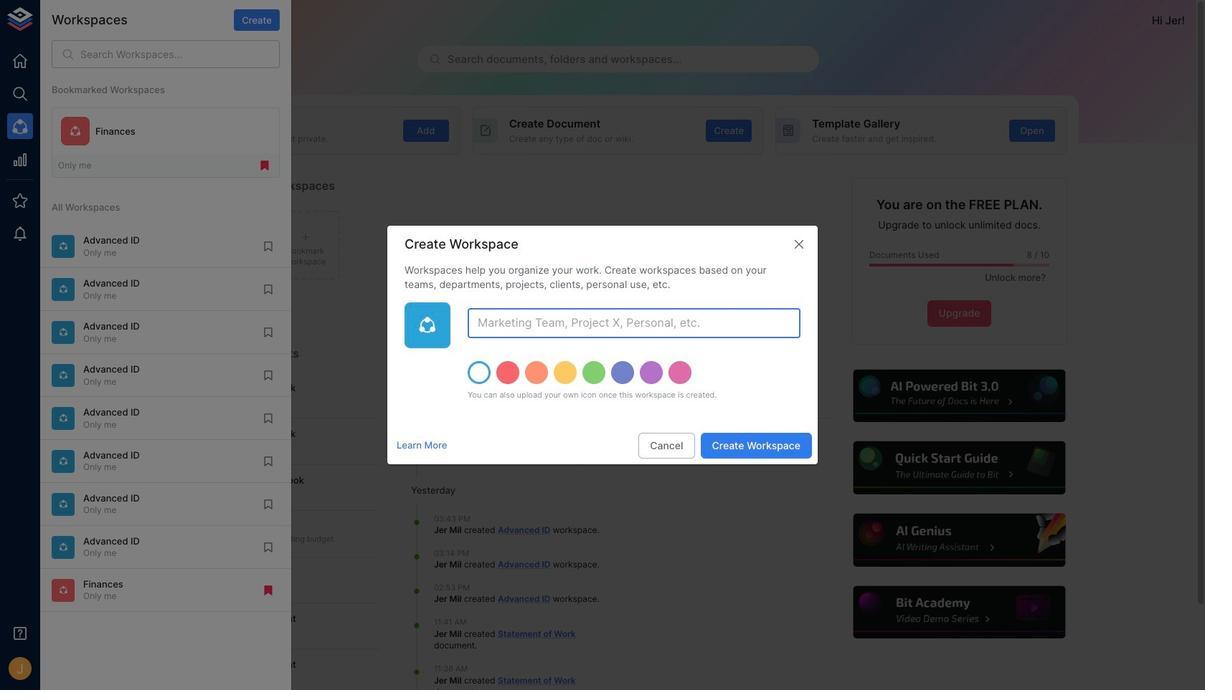 Task type: vqa. For each thing, say whether or not it's contained in the screenshot.
third help IMAGE from the bottom
yes



Task type: locate. For each thing, give the bounding box(es) containing it.
1 vertical spatial bookmark image
[[262, 412, 275, 425]]

4 bookmark image from the top
[[262, 455, 275, 468]]

bookmark image
[[262, 283, 275, 296], [262, 326, 275, 339], [262, 369, 275, 382], [262, 455, 275, 468], [262, 498, 275, 511], [262, 541, 275, 554]]

help image
[[852, 368, 1068, 425], [852, 440, 1068, 497], [852, 512, 1068, 569], [852, 585, 1068, 642]]

2 bookmark image from the top
[[262, 412, 275, 425]]

2 bookmark image from the top
[[262, 326, 275, 339]]

0 vertical spatial bookmark image
[[262, 240, 275, 253]]

bookmark image
[[262, 240, 275, 253], [262, 412, 275, 425]]

2 help image from the top
[[852, 440, 1068, 497]]

dialog
[[387, 226, 818, 465]]



Task type: describe. For each thing, give the bounding box(es) containing it.
5 bookmark image from the top
[[262, 498, 275, 511]]

4 help image from the top
[[852, 585, 1068, 642]]

remove bookmark image
[[262, 585, 275, 597]]

1 help image from the top
[[852, 368, 1068, 425]]

Search Workspaces... text field
[[80, 40, 280, 68]]

1 bookmark image from the top
[[262, 240, 275, 253]]

Marketing Team, Project X, Personal, etc. text field
[[468, 309, 801, 339]]

remove bookmark image
[[258, 159, 271, 172]]

3 bookmark image from the top
[[262, 369, 275, 382]]

3 help image from the top
[[852, 512, 1068, 569]]

1 bookmark image from the top
[[262, 283, 275, 296]]

6 bookmark image from the top
[[262, 541, 275, 554]]



